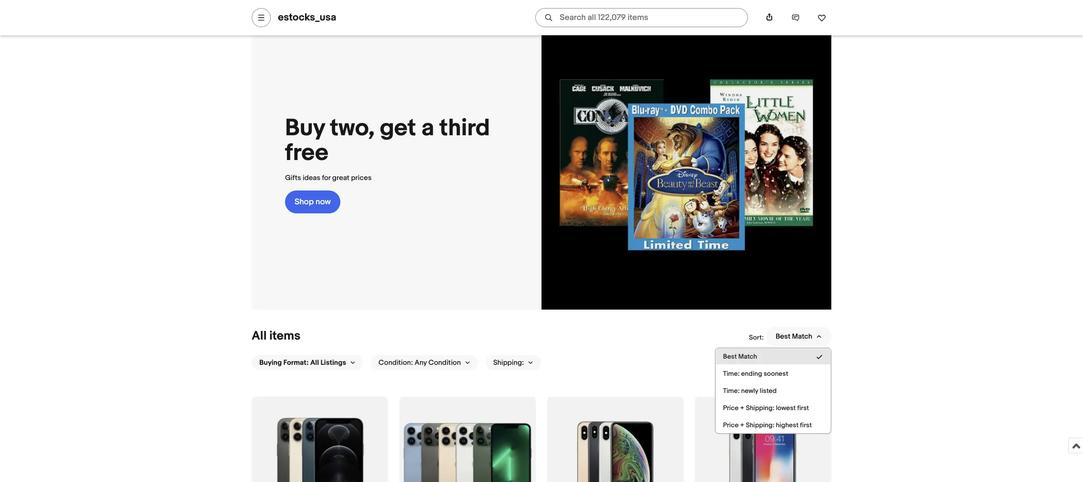 Task type: vqa. For each thing, say whether or not it's contained in the screenshot.
GIFTS
yes



Task type: locate. For each thing, give the bounding box(es) containing it.
0 vertical spatial +
[[741, 405, 745, 413]]

best match up the ending
[[724, 353, 758, 361]]

soonest
[[764, 370, 789, 378]]

match inside popup button
[[793, 332, 813, 341]]

first for price + shipping: highest first
[[801, 422, 812, 430]]

2 price from the top
[[724, 422, 739, 430]]

1 vertical spatial time:
[[724, 388, 740, 396]]

shipping: inside dropdown button
[[494, 359, 524, 368]]

1 horizontal spatial best match
[[776, 332, 813, 341]]

1 vertical spatial shipping:
[[746, 405, 775, 413]]

listings
[[321, 359, 346, 368]]

best right sort:
[[776, 332, 791, 341]]

third
[[440, 115, 490, 143]]

free
[[285, 139, 329, 168]]

shop now
[[295, 198, 331, 207]]

0 vertical spatial price
[[724, 405, 739, 413]]

best match
[[776, 332, 813, 341], [724, 353, 758, 361]]

Search all 122,079 items field
[[536, 8, 749, 27]]

first
[[798, 405, 810, 413], [801, 422, 812, 430]]

best
[[776, 332, 791, 341], [724, 353, 737, 361]]

match up the ending
[[739, 353, 758, 361]]

1 vertical spatial first
[[801, 422, 812, 430]]

+ for price + shipping: lowest first
[[741, 405, 745, 413]]

price down price + shipping: lowest first
[[724, 422, 739, 430]]

buying format: all listings
[[260, 359, 346, 368]]

0 vertical spatial shipping:
[[494, 359, 524, 368]]

0 horizontal spatial all
[[252, 329, 267, 344]]

price + shipping: lowest first
[[724, 405, 810, 413]]

1 price from the top
[[724, 405, 739, 413]]

menu
[[716, 349, 832, 434]]

all right 'format:'
[[311, 359, 319, 368]]

1 time: from the top
[[724, 370, 740, 378]]

all items
[[252, 329, 301, 344]]

first right highest
[[801, 422, 812, 430]]

price down time: newly listed
[[724, 405, 739, 413]]

0 vertical spatial best
[[776, 332, 791, 341]]

0 vertical spatial best match
[[776, 332, 813, 341]]

all inside 'dropdown button'
[[311, 359, 319, 368]]

1 vertical spatial +
[[741, 422, 745, 430]]

+
[[741, 405, 745, 413], [741, 422, 745, 430]]

2 time: from the top
[[724, 388, 740, 396]]

time:
[[724, 370, 740, 378], [724, 388, 740, 396]]

listed
[[760, 388, 777, 396]]

get
[[380, 115, 416, 143]]

two,
[[330, 115, 375, 143]]

all
[[252, 329, 267, 344], [311, 359, 319, 368]]

0 vertical spatial time:
[[724, 370, 740, 378]]

time: left the ending
[[724, 370, 740, 378]]

+ down price + shipping: lowest first
[[741, 422, 745, 430]]

2 vertical spatial shipping:
[[746, 422, 775, 430]]

0 vertical spatial first
[[798, 405, 810, 413]]

buy two, get a third free
[[285, 115, 490, 168]]

1 horizontal spatial best
[[776, 332, 791, 341]]

price for price + shipping: lowest first
[[724, 405, 739, 413]]

0 horizontal spatial best match
[[724, 353, 758, 361]]

+ down newly
[[741, 405, 745, 413]]

2 + from the top
[[741, 422, 745, 430]]

0 vertical spatial match
[[793, 332, 813, 341]]

0 vertical spatial all
[[252, 329, 267, 344]]

0 horizontal spatial best
[[724, 353, 737, 361]]

1 horizontal spatial match
[[793, 332, 813, 341]]

1 horizontal spatial all
[[311, 359, 319, 368]]

for
[[322, 174, 331, 183]]

match right sort:
[[793, 332, 813, 341]]

apple iphone x - 64gb - all colors - factory unlocked - very good condition  : quick view image
[[696, 398, 832, 483]]

1 vertical spatial best match
[[724, 353, 758, 361]]

gifts
[[285, 174, 301, 183]]

ending
[[742, 370, 763, 378]]

buy
[[285, 115, 325, 143]]

1 + from the top
[[741, 405, 745, 413]]

best match right sort:
[[776, 332, 813, 341]]

shipping:
[[494, 359, 524, 368], [746, 405, 775, 413], [746, 422, 775, 430]]

price
[[724, 405, 739, 413], [724, 422, 739, 430]]

shipping: for price + shipping: highest first
[[746, 422, 775, 430]]

time: left newly
[[724, 388, 740, 396]]

first for price + shipping: lowest first
[[798, 405, 810, 413]]

1 vertical spatial match
[[739, 353, 758, 361]]

apple iphone 12 pro max - 128gb - all colors (unlocked) - very good condition  : quick view image
[[252, 398, 388, 483]]

1 vertical spatial price
[[724, 422, 739, 430]]

1 vertical spatial all
[[311, 359, 319, 368]]

best up time: ending soonest
[[724, 353, 737, 361]]

first right lowest
[[798, 405, 810, 413]]

all left items at the left bottom of page
[[252, 329, 267, 344]]

now
[[316, 198, 331, 207]]

match
[[793, 332, 813, 341], [739, 353, 758, 361]]



Task type: describe. For each thing, give the bounding box(es) containing it.
condition: any condition
[[379, 359, 461, 368]]

buying format: all listings button
[[252, 356, 364, 371]]

condition:
[[379, 359, 413, 368]]

menu containing best match
[[716, 349, 832, 434]]

best inside popup button
[[776, 332, 791, 341]]

great
[[332, 174, 350, 183]]

buy two, get a third free image
[[542, 20, 832, 310]]

0 horizontal spatial match
[[739, 353, 758, 361]]

1 vertical spatial best
[[724, 353, 737, 361]]

best match inside popup button
[[776, 332, 813, 341]]

shipping: for price + shipping: lowest first
[[746, 405, 775, 413]]

time: newly listed
[[724, 388, 777, 396]]

format:
[[284, 359, 309, 368]]

price for price + shipping: highest first
[[724, 422, 739, 430]]

condition
[[429, 359, 461, 368]]

buying
[[260, 359, 282, 368]]

+ for price + shipping: highest first
[[741, 422, 745, 430]]

newly
[[742, 388, 759, 396]]

sort:
[[750, 334, 764, 342]]

shop now link
[[285, 191, 341, 214]]

time: for time: ending soonest
[[724, 370, 740, 378]]

price + shipping: highest first
[[724, 422, 812, 430]]

shipping: button
[[486, 356, 542, 371]]

any
[[415, 359, 427, 368]]

shop
[[295, 198, 314, 207]]

lowest
[[777, 405, 796, 413]]

time: ending soonest
[[724, 370, 789, 378]]

time: for time: newly listed
[[724, 388, 740, 396]]

save this seller decluttr_store image
[[818, 13, 827, 22]]

estocks_usa link
[[278, 11, 337, 24]]

condition: any condition button
[[371, 356, 478, 371]]

best match button
[[767, 327, 832, 347]]

ideas
[[303, 174, 321, 183]]

apple iphone xs - 64gb - all colors - factory unlocked (cdma+gsm) - very good : quick view image
[[548, 398, 684, 483]]

a
[[422, 115, 435, 143]]

highest
[[777, 422, 799, 430]]

apple iphone 13 pro - 128gb - all colors - factory unlocked - very good : quick view image
[[400, 398, 536, 483]]

prices
[[351, 174, 372, 183]]

gifts ideas for great prices
[[285, 174, 372, 183]]

estocks_usa
[[278, 11, 337, 24]]

items
[[270, 329, 301, 344]]



